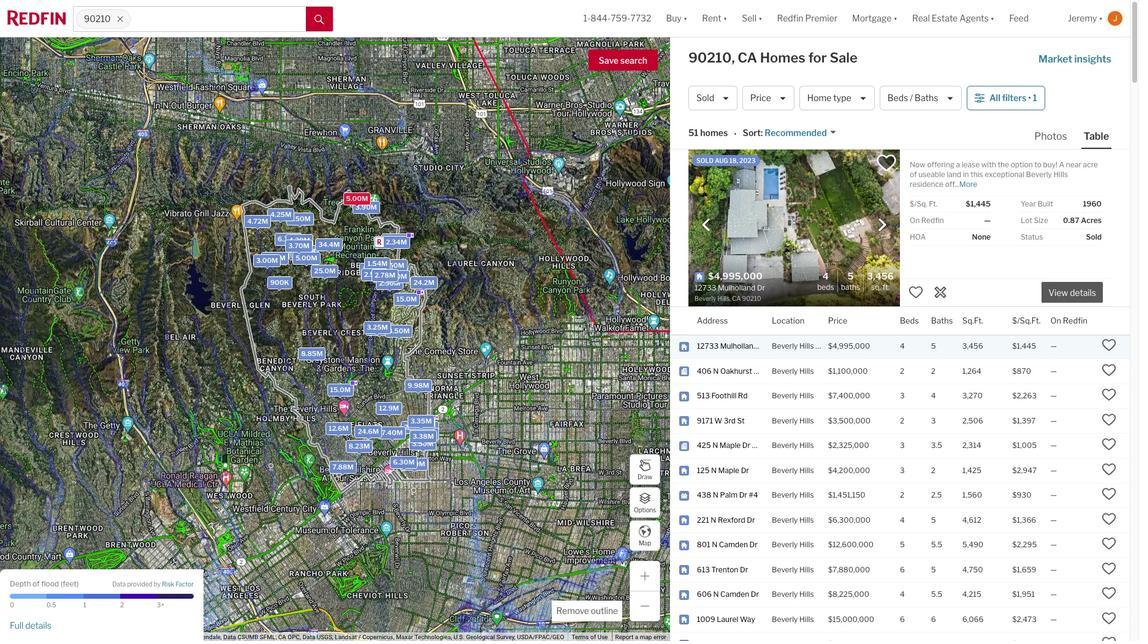 Task type: locate. For each thing, give the bounding box(es) containing it.
map for map data ©2023  imagery ©2023 , airbus, cnes / airbus, city of glendale, data csumb sfml, ca opc, data usgs, landsat / copernicus, maxar technologies, u.s. geological survey, usda/fpac/geo
[[22, 634, 34, 641]]

hills left post
[[800, 342, 814, 351]]

0 horizontal spatial •
[[734, 129, 737, 139]]

/ inside button
[[910, 93, 913, 103]]

0 vertical spatial baths
[[915, 93, 939, 103]]

24.6m
[[357, 427, 379, 436]]

1 beverly hills from the top
[[772, 367, 814, 376]]

favorite this home image for $1,005
[[1102, 438, 1117, 452]]

1 right filters
[[1033, 93, 1038, 103]]

0 horizontal spatial redfin
[[777, 13, 804, 24]]

$1,366
[[1013, 516, 1037, 525]]

3 favorite this home image from the top
[[1102, 413, 1117, 427]]

— right $1,951
[[1051, 590, 1057, 599]]

— for $1,659
[[1051, 565, 1057, 575]]

sold inside button
[[697, 93, 715, 103]]

hills for $6,300,000
[[800, 516, 814, 525]]

x-out this home image
[[933, 285, 948, 300]]

beverly down 425 n maple dr #204 beverly hills
[[772, 466, 798, 475]]

2 right $3,500,000
[[900, 416, 905, 426]]

data provided by risk factor
[[112, 581, 194, 588]]

n right 425
[[713, 441, 718, 450]]

beds left the baths button
[[900, 316, 919, 325]]

dr right rexford
[[747, 516, 755, 525]]

0 vertical spatial $1,445
[[966, 199, 991, 209]]

ft. inside 3,456 sq. ft.
[[883, 282, 890, 292]]

5.5 for 5,490
[[932, 541, 943, 550]]

beverly hills up 425 n maple dr #204 beverly hills
[[772, 416, 814, 426]]

map down options
[[639, 539, 651, 547]]

beverly hills right way
[[772, 615, 814, 624]]

3 ▾ from the left
[[759, 13, 763, 24]]

12733
[[697, 342, 719, 351]]

beverly hills right #4
[[772, 491, 814, 500]]

0 horizontal spatial on
[[910, 216, 920, 225]]

dr for 406 n oakhurst dr #102
[[754, 367, 762, 376]]

terms of use link
[[572, 634, 608, 641]]

613
[[697, 565, 710, 575]]

feed
[[1010, 13, 1029, 24]]

previous button image
[[700, 219, 713, 231]]

0 horizontal spatial price
[[751, 93, 771, 103]]

2 vertical spatial beds
[[900, 316, 919, 325]]

:
[[761, 128, 763, 138]]

airbus, left "city"
[[158, 634, 176, 641]]

on up 'hoa'
[[910, 216, 920, 225]]

airbus, right ,
[[116, 634, 135, 641]]

details for full details
[[25, 621, 51, 631]]

maple up palm
[[719, 466, 740, 475]]

4 for $6,300,000
[[900, 516, 905, 525]]

beverly for $15,000,000
[[772, 615, 798, 624]]

n for 125
[[711, 466, 717, 475]]

2 up 2.5
[[932, 466, 936, 475]]

4 down "beds" button
[[900, 342, 905, 351]]

real estate agents ▾ link
[[913, 0, 995, 37]]

$1,445 down more
[[966, 199, 991, 209]]

1 vertical spatial camden
[[721, 590, 750, 599]]

2 left units
[[368, 324, 373, 333]]

6.35m
[[277, 234, 299, 243]]

— right $2,263
[[1051, 392, 1057, 401]]

425 n maple dr #204 link
[[697, 441, 771, 451]]

3,456 up 1,264
[[963, 342, 984, 351]]

5 for $7,880,000
[[932, 565, 936, 575]]

favorite button image
[[876, 153, 897, 174]]

1 horizontal spatial $1,445
[[1013, 342, 1037, 351]]

n for 406
[[713, 367, 719, 376]]

data left csumb
[[223, 634, 236, 641]]

favorite this home image for $930
[[1102, 487, 1117, 502]]

1 favorite this home image from the top
[[1102, 363, 1117, 378]]

4.20m left 34.4m
[[289, 236, 310, 244]]

csumb
[[238, 634, 258, 641]]

dr for 606 n camden dr
[[751, 590, 759, 599]]

2.50m down 2.58m
[[379, 279, 400, 287]]

2 airbus, from the left
[[158, 634, 176, 641]]

hills right #102
[[800, 367, 814, 376]]

hills inside now offering a lease with the option to buy! a near acre of useable land in this exceptional beverly hills residence off...
[[1054, 170, 1068, 179]]

3 left 3.5
[[900, 441, 905, 450]]

1 vertical spatial ft.
[[883, 282, 890, 292]]

beverly right "613 trenton dr" link
[[772, 565, 798, 575]]

none
[[972, 232, 991, 242]]

$7,400,000
[[828, 392, 871, 401]]

#4
[[749, 491, 758, 500]]

address
[[697, 316, 728, 325]]

terms
[[572, 634, 589, 641]]

• left sort
[[734, 129, 737, 139]]

1 vertical spatial details
[[25, 621, 51, 631]]

$6,300,000
[[828, 516, 871, 525]]

1 horizontal spatial ©2023
[[93, 634, 112, 641]]

n right 801 on the right bottom of the page
[[712, 541, 718, 550]]

hills left $8,225,000
[[800, 590, 814, 599]]

/
[[910, 93, 913, 103], [154, 634, 156, 641], [359, 634, 361, 641]]

feet
[[63, 579, 77, 588]]

0 vertical spatial 3,456
[[867, 271, 894, 282]]

3.50m
[[383, 261, 404, 270], [412, 439, 433, 448]]

2 horizontal spatial redfin
[[1063, 316, 1088, 325]]

• inside 51 homes •
[[734, 129, 737, 139]]

— right $930
[[1051, 491, 1057, 500]]

0 horizontal spatial 1
[[83, 602, 86, 609]]

beds / baths button
[[880, 86, 962, 110]]

units
[[374, 324, 391, 333]]

1 vertical spatial 4.20m
[[404, 460, 425, 468]]

favorite this home image
[[909, 285, 924, 300], [1102, 338, 1117, 353], [1102, 462, 1117, 477], [1102, 487, 1117, 502], [1102, 512, 1117, 527], [1102, 537, 1117, 552], [1102, 587, 1117, 601], [1102, 611, 1117, 626]]

0 vertical spatial 1
[[1033, 93, 1038, 103]]

5 for $6,300,000
[[932, 516, 936, 525]]

0 vertical spatial 4.20m
[[289, 236, 310, 244]]

on down "view"
[[1051, 316, 1062, 325]]

laurel
[[717, 615, 739, 624]]

6 right $7,880,000
[[900, 565, 905, 575]]

sold down acres
[[1086, 232, 1102, 242]]

8.50m
[[388, 326, 410, 335]]

redfin inside "button"
[[777, 13, 804, 24]]

dr for 425 n maple dr #204 beverly hills
[[743, 441, 751, 450]]

sold button
[[689, 86, 738, 110]]

beverly for $3,500,000
[[772, 416, 798, 426]]

1.45m
[[411, 420, 431, 429]]

1 vertical spatial 5.5
[[932, 590, 943, 599]]

hills down a
[[1054, 170, 1068, 179]]

— for $870
[[1051, 367, 1057, 376]]

a
[[956, 160, 961, 169], [635, 634, 639, 641]]

0 horizontal spatial 3,456
[[867, 271, 894, 282]]

4.30m
[[385, 272, 407, 281]]

redfin left premier
[[777, 13, 804, 24]]

1
[[1033, 93, 1038, 103], [83, 602, 86, 609]]

beverly hills left $12,600,000
[[772, 541, 814, 550]]

remove
[[557, 606, 589, 616]]

buy ▾ button
[[666, 0, 688, 37]]

— down on redfin button
[[1051, 342, 1057, 351]]

beds
[[888, 93, 909, 103], [818, 282, 835, 292], [900, 316, 919, 325]]

2 beverly hills from the top
[[772, 392, 814, 401]]

1 horizontal spatial •
[[1029, 93, 1031, 103]]

2 5.5 from the top
[[932, 590, 943, 599]]

5 baths
[[841, 271, 861, 292]]

favorite button checkbox
[[876, 153, 897, 174]]

1 5.5 from the top
[[932, 541, 943, 550]]

0 horizontal spatial 3.50m
[[383, 261, 404, 270]]

1 horizontal spatial 3,456
[[963, 342, 984, 351]]

beds for beds / baths
[[888, 93, 909, 103]]

premier
[[806, 13, 838, 24]]

6 ▾ from the left
[[1099, 13, 1103, 24]]

3,456 for 3,456 sq. ft.
[[867, 271, 894, 282]]

2.58m
[[364, 270, 385, 278]]

mortgage
[[853, 13, 892, 24]]

favorite this home image for $1,659
[[1102, 562, 1117, 576]]

2 down data provided by risk factor
[[120, 602, 124, 609]]

rexford
[[718, 516, 746, 525]]

5 favorite this home image from the top
[[1102, 562, 1117, 576]]

flood
[[41, 579, 59, 588]]

remove 90210 image
[[116, 15, 124, 23]]

0 vertical spatial 2.50m
[[289, 214, 311, 223]]

406 n oakhurst dr #102 link
[[697, 367, 781, 377]]

beverly hills down #102
[[772, 392, 814, 401]]

mortgage ▾ button
[[853, 0, 898, 37]]

1 horizontal spatial on
[[1051, 316, 1062, 325]]

sfml,
[[260, 634, 277, 641]]

6 beverly hills from the top
[[772, 516, 814, 525]]

1 vertical spatial price button
[[828, 307, 848, 335]]

maple down 9171 w 3rd st link
[[720, 441, 741, 450]]

1 horizontal spatial redfin
[[922, 216, 944, 225]]

0 horizontal spatial a
[[635, 634, 639, 641]]

beverly for $6,300,000
[[772, 516, 798, 525]]

1 vertical spatial 1
[[83, 602, 86, 609]]

offering
[[928, 160, 955, 169]]

0 horizontal spatial ©2023
[[50, 634, 68, 641]]

home
[[808, 93, 832, 103]]

2 units
[[368, 324, 391, 333]]

5.5 left 5,490
[[932, 541, 943, 550]]

▾ for sell ▾
[[759, 13, 763, 24]]

6 for 6
[[900, 615, 905, 624]]

1 horizontal spatial a
[[956, 160, 961, 169]]

0 vertical spatial on
[[910, 216, 920, 225]]

beverly hills for $8,225,000
[[772, 590, 814, 599]]

dr up #4
[[741, 466, 749, 475]]

1 horizontal spatial 3.00m
[[362, 264, 384, 273]]

hills left $7,400,000
[[800, 392, 814, 401]]

dr up way
[[751, 590, 759, 599]]

beverly hills for $4,200,000
[[772, 466, 814, 475]]

maple
[[720, 441, 741, 450], [719, 466, 740, 475]]

2 vertical spatial redfin
[[1063, 316, 1088, 325]]

8 beverly hills from the top
[[772, 565, 814, 575]]

next button image
[[876, 219, 889, 231]]

2 horizontal spatial data
[[303, 634, 315, 641]]

15.0m down 24.2m
[[396, 295, 417, 303]]

0 vertical spatial camden
[[719, 541, 748, 550]]

1 vertical spatial 15.0m
[[330, 386, 350, 394]]

1 horizontal spatial 15.0m
[[396, 295, 417, 303]]

full
[[10, 621, 23, 631]]

favorite this home image for $2,947
[[1102, 462, 1117, 477]]

land
[[947, 170, 962, 179]]

beds right type
[[888, 93, 909, 103]]

maxar
[[396, 634, 413, 641]]

map inside button
[[639, 539, 651, 547]]

7 beverly hills from the top
[[772, 541, 814, 550]]

6 right "$15,000,000"
[[900, 615, 905, 624]]

0 vertical spatial details
[[1070, 288, 1097, 298]]

$8,225,000
[[828, 590, 870, 599]]

details up data
[[25, 621, 51, 631]]

built
[[1038, 199, 1054, 209]]

0 vertical spatial beds
[[888, 93, 909, 103]]

price up office
[[828, 316, 848, 325]]

hills for $3,500,000
[[800, 416, 814, 426]]

beverly hills down 425 n maple dr #204 beverly hills
[[772, 466, 814, 475]]

beverly for $1,451,150
[[772, 491, 798, 500]]

0 horizontal spatial details
[[25, 621, 51, 631]]

beverly for $12,600,000
[[772, 541, 798, 550]]

4 for $4,995,000
[[900, 342, 905, 351]]

2.50m up 6.35m
[[289, 214, 311, 223]]

— right $1,366
[[1051, 516, 1057, 525]]

5 down 2.5
[[932, 516, 936, 525]]

1 horizontal spatial ca
[[738, 50, 758, 66]]

0 horizontal spatial ft.
[[883, 282, 890, 292]]

0 vertical spatial price
[[751, 93, 771, 103]]

4 ▾ from the left
[[894, 13, 898, 24]]

9 beverly hills from the top
[[772, 590, 814, 599]]

759-
[[611, 13, 631, 24]]

▾ right rent
[[724, 13, 728, 24]]

1 vertical spatial redfin
[[922, 216, 944, 225]]

— right $1,659
[[1051, 565, 1057, 575]]

5
[[848, 271, 854, 282], [932, 342, 936, 351], [932, 516, 936, 525], [900, 541, 905, 550], [932, 565, 936, 575]]

beverly hills left $7,880,000
[[772, 565, 814, 575]]

favorite this home image for $870
[[1102, 363, 1117, 378]]

1 ▾ from the left
[[684, 13, 688, 24]]

4.72m
[[247, 217, 268, 226]]

0 vertical spatial maple
[[720, 441, 741, 450]]

n right 221
[[711, 516, 717, 525]]

sold up the homes
[[697, 93, 715, 103]]

$1,951
[[1013, 590, 1035, 599]]

2.78m
[[374, 271, 395, 280]]

3 for 4
[[900, 392, 905, 401]]

off...
[[946, 180, 960, 189]]

3,456 up sq.
[[867, 271, 894, 282]]

2 ▾ from the left
[[724, 13, 728, 24]]

1 vertical spatial maple
[[719, 466, 740, 475]]

airbus,
[[116, 634, 135, 641], [158, 634, 176, 641]]

provided
[[127, 581, 152, 588]]

jeremy ▾
[[1068, 13, 1103, 24]]

1 vertical spatial ca
[[278, 634, 286, 641]]

ft. right $/sq.
[[929, 199, 938, 209]]

map for map
[[639, 539, 651, 547]]

0 vertical spatial •
[[1029, 93, 1031, 103]]

0 vertical spatial map
[[639, 539, 651, 547]]

1 horizontal spatial price
[[828, 316, 848, 325]]

3 beverly hills from the top
[[772, 416, 814, 426]]

0 horizontal spatial map
[[22, 634, 34, 641]]

— right $2,295
[[1051, 541, 1057, 550]]

hills left $3,500,000
[[800, 416, 814, 426]]

1 horizontal spatial on redfin
[[1051, 316, 1088, 325]]

1 horizontal spatial /
[[359, 634, 361, 641]]

2.25m down the 2.34m
[[369, 265, 389, 274]]

5 beverly hills from the top
[[772, 491, 814, 500]]

5.5 for 4,215
[[932, 590, 943, 599]]

view details
[[1049, 288, 1097, 298]]

0 vertical spatial a
[[956, 160, 961, 169]]

dr for 438 n palm dr #4
[[739, 491, 748, 500]]

dr for 125 n maple dr
[[741, 466, 749, 475]]

0 horizontal spatial ca
[[278, 634, 286, 641]]

0 horizontal spatial 3.00m
[[256, 256, 278, 265]]

— for $1,397
[[1051, 416, 1057, 426]]

3,456
[[867, 271, 894, 282], [963, 342, 984, 351]]

2 ©2023 from the left
[[93, 634, 112, 641]]

4 beverly hills from the top
[[772, 466, 814, 475]]

on redfin down view details on the right of page
[[1051, 316, 1088, 325]]

home type button
[[800, 86, 875, 110]]

1 horizontal spatial 2.50m
[[379, 279, 400, 287]]

3.35m
[[410, 417, 432, 425], [411, 419, 432, 427]]

hills left $6,300,000
[[800, 516, 814, 525]]

beverly down to
[[1026, 170, 1052, 179]]

0 vertical spatial price button
[[743, 86, 795, 110]]

1009 laurel way link
[[697, 615, 761, 625]]

hills for $4,200,000
[[800, 466, 814, 475]]

• inside button
[[1029, 93, 1031, 103]]

18,
[[730, 157, 738, 164]]

all filters • 1
[[990, 93, 1038, 103]]

redfin down $/sq. ft.
[[922, 216, 944, 225]]

1 horizontal spatial 4.20m
[[404, 460, 425, 468]]

4 right $6,300,000
[[900, 516, 905, 525]]

geological
[[466, 634, 495, 641]]

market insights
[[1039, 53, 1112, 65]]

1 vertical spatial map
[[22, 634, 34, 641]]

beverly down #102
[[772, 392, 798, 401]]

map region
[[0, 0, 747, 642]]

— up none
[[985, 216, 991, 225]]

2 horizontal spatial /
[[910, 93, 913, 103]]

4 right $8,225,000
[[900, 590, 905, 599]]

0 vertical spatial 2.25m
[[292, 249, 313, 258]]

0 horizontal spatial 2.25m
[[292, 249, 313, 258]]

7.40m
[[381, 428, 403, 437]]

3.50m up 4.30m at the top left
[[383, 261, 404, 270]]

5.5 left 4,215
[[932, 590, 943, 599]]

10 beverly hills from the top
[[772, 615, 814, 624]]

favorite this home image for $2,473
[[1102, 611, 1117, 626]]

dr left #102
[[754, 367, 762, 376]]

$/sq.ft. button
[[1013, 307, 1041, 335]]

2 down "beds" button
[[900, 367, 905, 376]]

1 vertical spatial 3.50m
[[412, 439, 433, 448]]

1 horizontal spatial airbus,
[[158, 634, 176, 641]]

0 horizontal spatial on redfin
[[910, 216, 944, 225]]

0 vertical spatial on redfin
[[910, 216, 944, 225]]

map down full details button
[[22, 634, 34, 641]]

ca
[[738, 50, 758, 66], [278, 634, 286, 641]]

heading
[[695, 271, 795, 304]]

beverly hills for $7,400,000
[[772, 392, 814, 401]]

buy!
[[1044, 160, 1058, 169]]

details inside button
[[25, 621, 51, 631]]

6,066
[[963, 615, 984, 624]]

price button
[[743, 86, 795, 110], [828, 307, 848, 335]]

0 horizontal spatial $1,445
[[966, 199, 991, 209]]

▾
[[684, 13, 688, 24], [724, 13, 728, 24], [759, 13, 763, 24], [894, 13, 898, 24], [991, 13, 995, 24], [1099, 13, 1103, 24]]

1 vertical spatial •
[[734, 129, 737, 139]]

None search field
[[131, 7, 306, 31]]

4 for $8,225,000
[[900, 590, 905, 599]]

2 favorite this home image from the top
[[1102, 388, 1117, 403]]

favorite this home image for $2,263
[[1102, 388, 1117, 403]]

1 vertical spatial on
[[1051, 316, 1062, 325]]

location button
[[772, 307, 805, 335]]

beverly for $4,200,000
[[772, 466, 798, 475]]

hills left $12,600,000
[[800, 541, 814, 550]]

beverly right rexford
[[772, 516, 798, 525]]

1 horizontal spatial details
[[1070, 288, 1097, 298]]

0 horizontal spatial sold
[[697, 93, 715, 103]]

©2023 right data
[[50, 634, 68, 641]]

rent
[[702, 13, 722, 24]]

beverly hills for $3,500,000
[[772, 416, 814, 426]]

3 for 2
[[900, 466, 905, 475]]

usda/fpac/geo
[[517, 634, 565, 641]]

1 horizontal spatial ft.
[[929, 199, 938, 209]]

5 left 4,750
[[932, 565, 936, 575]]

beverly hills for $12,600,000
[[772, 541, 814, 550]]

— right the $2,473
[[1051, 615, 1057, 624]]

of inside now offering a lease with the option to buy! a near acre of useable land in this exceptional beverly hills residence off...
[[910, 170, 917, 179]]

n right the 406
[[713, 367, 719, 376]]

0 vertical spatial redfin
[[777, 13, 804, 24]]

— right $1,397
[[1051, 416, 1057, 426]]

favorite this home image for $1,951
[[1102, 587, 1117, 601]]

on
[[910, 216, 920, 225], [1051, 316, 1062, 325]]

price up the :
[[751, 93, 771, 103]]

beverly hills for $7,880,000
[[772, 565, 814, 575]]

0 vertical spatial sold
[[697, 93, 715, 103]]

24.2m
[[413, 278, 434, 286]]

5 down the baths button
[[932, 342, 936, 351]]

4.20m down 3.38m
[[404, 460, 425, 468]]

1 vertical spatial 3,456
[[963, 342, 984, 351]]

estate
[[932, 13, 958, 24]]

1 vertical spatial $1,445
[[1013, 342, 1037, 351]]

4
[[823, 271, 829, 282], [900, 342, 905, 351], [932, 392, 936, 401], [900, 516, 905, 525], [900, 590, 905, 599]]

beverly for $8,225,000
[[772, 590, 798, 599]]

hills left $4,200,000
[[800, 466, 814, 475]]

1 3.35m from the top
[[410, 417, 432, 425]]

▾ for rent ▾
[[724, 13, 728, 24]]

details inside 'button'
[[1070, 288, 1097, 298]]

with
[[982, 160, 997, 169]]

favorite this home image
[[1102, 363, 1117, 378], [1102, 388, 1117, 403], [1102, 413, 1117, 427], [1102, 438, 1117, 452], [1102, 562, 1117, 576], [1102, 636, 1117, 642]]

landsat
[[335, 634, 357, 641]]

1 vertical spatial sold
[[1086, 232, 1102, 242]]

4 favorite this home image from the top
[[1102, 438, 1117, 452]]

dr left #4
[[739, 491, 748, 500]]

price button up the :
[[743, 86, 795, 110]]

3.00m left 4.30m at the top left
[[362, 264, 384, 273]]

$2,295
[[1013, 541, 1037, 550]]

0 horizontal spatial airbus,
[[116, 634, 135, 641]]

beverly for $7,880,000
[[772, 565, 798, 575]]

remove outline button
[[552, 601, 623, 622]]

3,270
[[963, 392, 983, 401]]

ca left homes
[[738, 50, 758, 66]]

beds inside button
[[888, 93, 909, 103]]

photo of 12733 mulholland dr, beverly hills, ca 90210 image
[[689, 150, 900, 307]]

2 left 2.5
[[900, 491, 905, 500]]

google image
[[3, 626, 44, 642]]

$1,659
[[1013, 565, 1037, 575]]

0 vertical spatial 15.0m
[[396, 295, 417, 303]]

4,750
[[963, 565, 983, 575]]



Task type: vqa. For each thing, say whether or not it's contained in the screenshot.


Task type: describe. For each thing, give the bounding box(es) containing it.
more link
[[960, 180, 978, 189]]

1 vertical spatial on redfin
[[1051, 316, 1088, 325]]

1-844-759-7732 link
[[584, 13, 652, 24]]

sell ▾ button
[[735, 0, 770, 37]]

terms of use
[[572, 634, 608, 641]]

on inside button
[[1051, 316, 1062, 325]]

factor
[[176, 581, 194, 588]]

— for $1,445
[[1051, 342, 1057, 351]]

1 vertical spatial price
[[828, 316, 848, 325]]

n for 438
[[713, 491, 719, 500]]

technologies,
[[415, 634, 452, 641]]

— for $2,263
[[1051, 392, 1057, 401]]

the
[[998, 160, 1010, 169]]

hills for $1,451,150
[[800, 491, 814, 500]]

usgs,
[[317, 634, 334, 641]]

favorite this home image for $2,295
[[1102, 537, 1117, 552]]

1 vertical spatial 2.25m
[[369, 265, 389, 274]]

beverly inside now offering a lease with the option to buy! a near acre of useable land in this exceptional beverly hills residence off...
[[1026, 170, 1052, 179]]

— for $1,005
[[1051, 441, 1057, 450]]

• for 51 homes •
[[734, 129, 737, 139]]

favorite this home image for $1,366
[[1102, 512, 1117, 527]]

homes
[[760, 50, 806, 66]]

1 ©2023 from the left
[[50, 634, 68, 641]]

0 horizontal spatial price button
[[743, 86, 795, 110]]

acre
[[1083, 160, 1099, 169]]

1 vertical spatial baths
[[841, 282, 861, 292]]

dr right mulholland
[[760, 342, 768, 351]]

1009
[[697, 615, 716, 624]]

depth
[[10, 579, 31, 588]]

status
[[1021, 232, 1043, 242]]

redfin inside button
[[1063, 316, 1088, 325]]

$870
[[1013, 367, 1032, 376]]

beverly hills for $6,300,000
[[772, 516, 814, 525]]

dr for 221 n rexford dr
[[747, 516, 755, 525]]

trenton
[[712, 565, 739, 575]]

maple for 425
[[720, 441, 741, 450]]

2 inside map region
[[368, 324, 373, 333]]

hills for $7,400,000
[[800, 392, 814, 401]]

to
[[1035, 160, 1042, 169]]

of right "city"
[[190, 634, 195, 641]]

— for $1,951
[[1051, 590, 1057, 599]]

▾ for mortgage ▾
[[894, 13, 898, 24]]

4,612
[[963, 516, 982, 525]]

3.25m
[[367, 323, 388, 331]]

lot size
[[1021, 216, 1049, 225]]

3,456 for 3,456
[[963, 342, 984, 351]]

— for $1,366
[[1051, 516, 1057, 525]]

0 vertical spatial 3.50m
[[383, 261, 404, 270]]

survey,
[[497, 634, 516, 641]]

3.70m
[[288, 241, 309, 250]]

dr right trenton
[[740, 565, 748, 575]]

3 up 3.5
[[932, 416, 936, 426]]

options button
[[630, 488, 661, 518]]

12.6m
[[328, 424, 348, 433]]

6 for 5
[[900, 565, 905, 575]]

— for $2,295
[[1051, 541, 1057, 550]]

2 left 1,264
[[932, 367, 936, 376]]

beverly for $1,100,000
[[772, 367, 798, 376]]

$/sq.ft.
[[1013, 316, 1041, 325]]

dr for 801 n camden dr
[[750, 541, 758, 550]]

beverly hills for $1,100,000
[[772, 367, 814, 376]]

hills for $7,880,000
[[800, 565, 814, 575]]

425
[[697, 441, 711, 450]]

beverly down location button
[[772, 342, 798, 351]]

n for 221
[[711, 516, 717, 525]]

table button
[[1082, 130, 1112, 149]]

sold aug 18, 2023
[[697, 157, 756, 164]]

price inside button
[[751, 93, 771, 103]]

beverly hills for $1,451,150
[[772, 491, 814, 500]]

0 horizontal spatial 2.50m
[[289, 214, 311, 223]]

1-844-759-7732
[[584, 13, 652, 24]]

125 n maple dr
[[697, 466, 749, 475]]

camden for 606
[[721, 590, 750, 599]]

save search button
[[589, 50, 658, 71]]

6 left '6,066'
[[932, 615, 936, 624]]

home type
[[808, 93, 852, 103]]

of left use
[[591, 634, 596, 641]]

by
[[154, 581, 161, 588]]

depth of flood ( feet )
[[10, 579, 79, 588]]

baths inside button
[[915, 93, 939, 103]]

beverly hills for $15,000,000
[[772, 615, 814, 624]]

insights
[[1075, 53, 1112, 65]]

st
[[738, 416, 745, 426]]

3+
[[157, 602, 164, 609]]

near
[[1066, 160, 1082, 169]]

3rd
[[724, 416, 736, 426]]

0 vertical spatial ca
[[738, 50, 758, 66]]

(
[[61, 579, 63, 588]]

1,425
[[963, 466, 982, 475]]

n for 801
[[712, 541, 718, 550]]

hills for $12,600,000
[[800, 541, 814, 550]]

city
[[178, 634, 188, 641]]

0 horizontal spatial /
[[154, 634, 156, 641]]

34.4m
[[318, 240, 340, 249]]

beds for "beds" button
[[900, 316, 919, 325]]

5 ▾ from the left
[[991, 13, 995, 24]]

12733 mulholland dr beverly hills post office
[[697, 342, 854, 351]]

1 horizontal spatial data
[[223, 634, 236, 641]]

9171 w 3rd st
[[697, 416, 745, 426]]

438 n palm dr #4 link
[[697, 491, 761, 501]]

4 inside 4 beds
[[823, 271, 829, 282]]

glendale,
[[197, 634, 222, 641]]

$/sq. ft.
[[910, 199, 938, 209]]

1 vertical spatial beds
[[818, 282, 835, 292]]

u.s.
[[454, 634, 465, 641]]

outline
[[591, 606, 618, 616]]

▾ for buy ▾
[[684, 13, 688, 24]]

user photo image
[[1108, 11, 1123, 26]]

hills left $2,325,000
[[800, 441, 814, 450]]

9171 w 3rd st link
[[697, 416, 761, 426]]

2 vertical spatial baths
[[932, 316, 953, 325]]

$15,000,000
[[828, 615, 875, 624]]

real
[[913, 13, 930, 24]]

maple for 125
[[719, 466, 740, 475]]

▾ for jeremy ▾
[[1099, 13, 1103, 24]]

1 vertical spatial a
[[635, 634, 639, 641]]

year built
[[1021, 199, 1054, 209]]

view
[[1049, 288, 1069, 298]]

w
[[715, 416, 723, 426]]

lease
[[962, 160, 980, 169]]

cnes
[[136, 634, 152, 641]]

in
[[963, 170, 969, 179]]

— for $930
[[1051, 491, 1057, 500]]

2023
[[740, 157, 756, 164]]

• for all filters • 1
[[1029, 93, 1031, 103]]

hills for $1,100,000
[[800, 367, 814, 376]]

2 3.35m from the top
[[411, 419, 432, 427]]

view details link
[[1042, 281, 1103, 303]]

1 inside all filters • 1 button
[[1033, 93, 1038, 103]]

3 for 3.5
[[900, 441, 905, 450]]

real estate agents ▾
[[913, 13, 995, 24]]

sq.ft.
[[963, 316, 984, 325]]

5 inside 5 baths
[[848, 271, 854, 282]]

2.33m
[[404, 423, 425, 431]]

5 for $4,995,000
[[932, 342, 936, 351]]

favorite this home image for $1,445
[[1102, 338, 1117, 353]]

4,215
[[963, 590, 982, 599]]

sell ▾
[[742, 13, 763, 24]]

$7,880,000
[[828, 565, 871, 575]]

5 right $12,600,000
[[900, 541, 905, 550]]

beverly for $7,400,000
[[772, 392, 798, 401]]

beverly right #204
[[772, 441, 798, 450]]

$2,263
[[1013, 392, 1037, 401]]

hills for $15,000,000
[[800, 615, 814, 624]]

oakhurst
[[721, 367, 752, 376]]

— for $2,947
[[1051, 466, 1057, 475]]

n for 606
[[714, 590, 719, 599]]

— for $2,473
[[1051, 615, 1057, 624]]

0 horizontal spatial 4.20m
[[289, 236, 310, 244]]

report a map error
[[616, 634, 667, 641]]

a
[[1060, 160, 1065, 169]]

4 left 3,270
[[932, 392, 936, 401]]

imagery
[[70, 634, 92, 641]]

6 favorite this home image from the top
[[1102, 636, 1117, 642]]

camden for 801
[[719, 541, 748, 550]]

favorite this home image for $1,397
[[1102, 413, 1117, 427]]

513
[[697, 392, 710, 401]]

1 horizontal spatial sold
[[1086, 232, 1102, 242]]

1 airbus, from the left
[[116, 634, 135, 641]]

90210
[[84, 14, 111, 24]]

submit search image
[[315, 15, 324, 24]]

513 foothill rd
[[697, 392, 748, 401]]

1 horizontal spatial price button
[[828, 307, 848, 335]]

acres
[[1081, 216, 1102, 225]]

address button
[[697, 307, 728, 335]]

of left flood
[[32, 579, 40, 588]]

0 vertical spatial ft.
[[929, 199, 938, 209]]

1 horizontal spatial 3.50m
[[412, 439, 433, 448]]

0 horizontal spatial 15.0m
[[330, 386, 350, 394]]

2,506
[[963, 416, 984, 426]]

0 horizontal spatial data
[[112, 581, 126, 588]]

a inside now offering a lease with the option to buy! a near acre of useable land in this exceptional beverly hills residence off...
[[956, 160, 961, 169]]

details for view details
[[1070, 288, 1097, 298]]

residence
[[910, 180, 944, 189]]

n for 425
[[713, 441, 718, 450]]

remove outline
[[557, 606, 618, 616]]

agents
[[960, 13, 989, 24]]

opc,
[[288, 634, 301, 641]]

hills for $8,225,000
[[800, 590, 814, 599]]

now
[[910, 160, 926, 169]]



